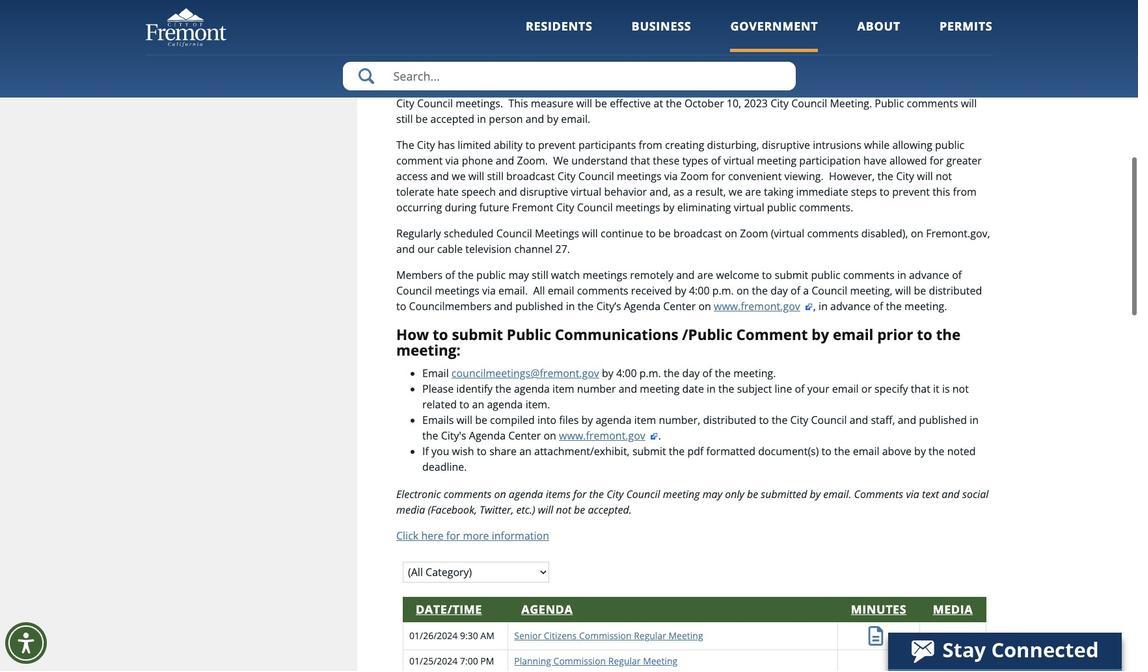 Task type: describe. For each thing, give the bounding box(es) containing it.
by up appear
[[562, 49, 573, 63]]

a inside members of the public may still watch meetings remotely and are welcome to submit public comments in advance of council meetings via email.  all email comments received by 4:00 p.m. on the day of a council meeting, will be distributed to councilmembers and published in the city's agenda center on
[[803, 283, 809, 298]]

to right document(s)
[[822, 444, 832, 459]]

participants
[[578, 138, 636, 152]]

for up eliminating
[[711, 169, 725, 183]]

emails will be compiled into files by agenda item number, distributed to the city council and staff, and published in the city's agenda center on
[[422, 413, 979, 443]]

2023
[[744, 96, 768, 110]]

you
[[431, 444, 449, 459]]

meetings inside regularly scheduled council meetings will continue to be broadcast on zoom (virtual comments disabled), on fremont.gov, and our cable television channel 27.
[[535, 226, 579, 240]]

access
[[396, 169, 428, 183]]

the left pdf
[[669, 444, 685, 459]]

or
[[861, 382, 872, 396]]

received
[[631, 283, 672, 298]]

the left noted
[[929, 444, 944, 459]]

councilmeetings@fremont.gov
[[451, 366, 599, 381]]

welcome
[[716, 268, 759, 282]]

2 vertical spatial agenda
[[521, 602, 573, 617]]

comments up city's
[[577, 283, 628, 298]]

limited
[[458, 138, 491, 152]]

pdf
[[687, 444, 704, 459]]

by down 'measure'
[[547, 112, 558, 126]]

of down meeting, on the top of page
[[873, 299, 883, 313]]

1 vertical spatial meeting
[[643, 655, 677, 668]]

on down welcome
[[736, 283, 749, 298]]

, in advance of the meeting.
[[813, 299, 947, 313]]

be left 'effective'
[[595, 96, 607, 110]]

these
[[829, 49, 858, 63]]

council up accepted
[[417, 96, 453, 110]]

and down ability
[[496, 153, 514, 168]]

identify
[[456, 382, 493, 396]]

p.m. inside email councilmeetings@fremont.gov by 4:00 p.m. the day of the meeting. please identify the agenda item number and meeting date in the subject line of your email or specify that it is not related to an agenda item.
[[639, 366, 661, 381]]

(virtual
[[771, 226, 804, 240]]

attacks
[[524, 49, 559, 63]]

council down members
[[396, 283, 432, 298]]

a inside the city has limited ability to prevent participants from creating disturbing, disruptive intrusions while allowing public comment via phone and zoom.  we understand that these types of virtual meeting participation have allowed for greater access and we will still broadcast city council meetings via zoom for convenient viewing.  however, the city will not tolerate hate speech and disruptive virtual behavior and, as a result, we are taking immediate steps to prevent this from occurring during future fremont city council meetings by eliminating virtual public comments.
[[687, 185, 693, 199]]

that inside the city has limited ability to prevent participants from creating disturbing, disruptive intrusions while allowing public comment via phone and zoom.  we understand that these types of virtual meeting participation have allowed for greater access and we will still broadcast city council meetings via zoom for convenient viewing.  however, the city will not tolerate hate speech and disruptive virtual behavior and, as a result, we are taking immediate steps to prevent this from occurring during future fremont city council meetings by eliminating virtual public comments.
[[631, 153, 650, 168]]

p.m. inside members of the public may still watch meetings remotely and are welcome to submit public comments in advance of council meetings via email.  all email comments received by 4:00 p.m. on the day of a council meeting, will be distributed to councilmembers and published in the city's agenda center on
[[712, 283, 734, 298]]

council down behavior
[[577, 200, 613, 214]]

of down (virtual
[[791, 283, 800, 298]]

and up 'future'
[[499, 185, 517, 199]]

virtual down understand
[[571, 185, 601, 199]]

the left subject
[[718, 382, 734, 396]]

public down television in the left top of the page
[[476, 268, 506, 282]]

of right line
[[795, 382, 805, 396]]

electronic comments on agenda items for the city council meeting may only be submitted by email. comments via text and social media (facebook, twitter, etc.) will not be accepted.
[[396, 487, 989, 517]]

future
[[479, 200, 509, 214]]

by inside members of the public may still watch meetings remotely and are welcome to submit public comments in advance of council meetings via email.  all email comments received by 4:00 p.m. on the day of a council meeting, will be distributed to councilmembers and published in the city's agenda center on
[[675, 283, 686, 298]]

0 vertical spatial prevent
[[538, 138, 576, 152]]

to right how
[[433, 324, 448, 345]]

comments inside new changes implemented for virtual public comment at city council meetings in recent weeks, several of our neighboring city councils and regional elected decision-making bodies have been subjected to disruptive, racist verbal attacks by anonymous callers during virtual public comments.  these incidents, also commonly referred to as 'zoom bombings,' appear to be a coordinated effort, possibly from people outside the bay area.   as a result, the city of fremont will be implementing preventative measures by removing the option for virtual public comment during city council meetings.  this measure will be effective at the october 10, 2023 city council meeting. public comments will still be accepted in person and by email.
[[907, 96, 958, 110]]

possibly
[[721, 65, 760, 79]]

in right ,
[[819, 299, 828, 313]]

meetings down behavior
[[615, 200, 660, 214]]

fremont inside new changes implemented for virtual public comment at city council meetings in recent weeks, several of our neighboring city councils and regional elected decision-making bodies have been subjected to disruptive, racist verbal attacks by anonymous callers during virtual public comments.  these incidents, also commonly referred to as 'zoom bombings,' appear to be a coordinated effort, possibly from people outside the bay area.   as a result, the city of fremont will be implementing preventative measures by removing the option for virtual public comment during city council meetings.  this measure will be effective at the october 10, 2023 city council meeting. public comments will still be accepted in person and by email.
[[448, 80, 490, 95]]

and right remotely
[[676, 268, 695, 282]]

item inside emails will be compiled into files by agenda item number, distributed to the city council and staff, and published in the city's agenda center on
[[634, 413, 656, 427]]

/public
[[682, 324, 732, 345]]

distributed inside members of the public may still watch meetings remotely and are welcome to submit public comments in advance of council meetings via email.  all email comments received by 4:00 p.m. on the day of a council meeting, will be distributed to councilmembers and published in the city's agenda center on
[[929, 283, 982, 298]]

comment for at
[[727, 8, 798, 28]]

Search text field
[[343, 62, 795, 90]]

implemented
[[498, 8, 596, 28]]

deadline.
[[422, 460, 467, 474]]

preventative
[[596, 80, 657, 95]]

number
[[577, 382, 616, 396]]

be left accepted.
[[574, 503, 585, 517]]

for left greater
[[930, 153, 944, 168]]

business link
[[632, 18, 691, 52]]

of down fremont.gov,
[[952, 268, 962, 282]]

0 vertical spatial commission
[[579, 630, 631, 642]]

accepted
[[430, 112, 474, 126]]

for down outside
[[826, 80, 840, 95]]

the inside how to submit public communications /public comment by email prior to the meeting:
[[936, 324, 961, 345]]

to right steps
[[879, 185, 889, 199]]

the down how to submit public communications /public comment by email prior to the meeting:
[[664, 366, 680, 381]]

to right the prior
[[917, 324, 932, 345]]

agenda inside emails will be compiled into files by agenda item number, distributed to the city council and staff, and published in the city's agenda center on
[[469, 429, 506, 443]]

the down /public
[[715, 366, 731, 381]]

the down referred on the top of page
[[396, 80, 412, 95]]

in
[[396, 34, 406, 48]]

1 vertical spatial disruptive
[[520, 185, 568, 199]]

the inside the city has limited ability to prevent participants from creating disturbing, disruptive intrusions while allowing public comment via phone and zoom.  we understand that these types of virtual meeting participation have allowed for greater access and we will still broadcast city council meetings via zoom for convenient viewing.  however, the city will not tolerate hate speech and disruptive virtual behavior and, as a result, we are taking immediate steps to prevent this from occurring during future fremont city council meetings by eliminating virtual public comments.
[[877, 169, 893, 183]]

0 vertical spatial we
[[452, 169, 466, 183]]

to right welcome
[[762, 268, 772, 282]]

the down welcome
[[752, 283, 768, 298]]

www.fremont.gov link for .
[[559, 429, 658, 443]]

to down in
[[396, 49, 406, 63]]

by inside electronic comments on agenda items for the city council meeting may only be submitted by email. comments via text and social media (facebook, twitter, etc.) will not be accepted.
[[810, 487, 821, 502]]

behavior
[[604, 185, 647, 199]]

effective
[[610, 96, 651, 110]]

not inside email councilmeetings@fremont.gov by 4:00 p.m. the day of the meeting. please identify the agenda item number and meeting date in the subject line of your email or specify that it is not related to an agenda item.
[[952, 382, 969, 396]]

1 vertical spatial commission
[[553, 655, 606, 668]]

on right disabled),
[[911, 226, 923, 240]]

by inside how to submit public communications /public comment by email prior to the meeting:
[[811, 324, 829, 345]]

in inside email councilmeetings@fremont.gov by 4:00 p.m. the day of the meeting. please identify the agenda item number and meeting date in the subject line of your email or specify that it is not related to an agenda item.
[[707, 382, 716, 396]]

of inside the city has limited ability to prevent participants from creating disturbing, disruptive intrusions while allowing public comment via phone and zoom.  we understand that these types of virtual meeting participation have allowed for greater access and we will still broadcast city council meetings via zoom for convenient viewing.  however, the city will not tolerate hate speech and disruptive virtual behavior and, as a result, we are taking immediate steps to prevent this from occurring during future fremont city council meetings by eliminating virtual public comments.
[[711, 153, 721, 168]]

creating
[[665, 138, 704, 152]]

be right only
[[747, 487, 758, 502]]

into
[[537, 413, 556, 427]]

councils
[[627, 34, 666, 48]]

not inside the city has limited ability to prevent participants from creating disturbing, disruptive intrusions while allowing public comment via phone and zoom.  we understand that these types of virtual meeting participation have allowed for greater access and we will still broadcast city council meetings via zoom for convenient viewing.  however, the city will not tolerate hate speech and disruptive virtual behavior and, as a result, we are taking immediate steps to prevent this from occurring during future fremont city council meetings by eliminating virtual public comments.
[[936, 169, 952, 183]]

during inside the city has limited ability to prevent participants from creating disturbing, disruptive intrusions while allowing public comment via phone and zoom.  we understand that these types of virtual meeting participation have allowed for greater access and we will still broadcast city council meetings via zoom for convenient viewing.  however, the city will not tolerate hate speech and disruptive virtual behavior and, as a result, we are taking immediate steps to prevent this from occurring during future fremont city council meetings by eliminating virtual public comments.
[[445, 200, 476, 214]]

advance inside members of the public may still watch meetings remotely and are welcome to submit public comments in advance of council meetings via email.  all email comments received by 4:00 p.m. on the day of a council meeting, will be distributed to councilmembers and published in the city's agenda center on
[[909, 268, 949, 282]]

be down anonymous
[[603, 65, 616, 79]]

0 horizontal spatial from
[[639, 138, 662, 152]]

meeting inside electronic comments on agenda items for the city council meeting may only be submitted by email. comments via text and social media (facebook, twitter, etc.) will not be accepted.
[[663, 487, 700, 502]]

our inside new changes implemented for virtual public comment at city council meetings in recent weeks, several of our neighboring city councils and regional elected decision-making bodies have been subjected to disruptive, racist verbal attacks by anonymous callers during virtual public comments.  these incidents, also commonly referred to as 'zoom bombings,' appear to be a coordinated effort, possibly from people outside the bay area.   as a result, the city of fremont will be implementing preventative measures by removing the option for virtual public comment during city council meetings.  this measure will be effective at the october 10, 2023 city council meeting. public comments will still be accepted in person and by email.
[[527, 34, 544, 48]]

also
[[910, 49, 929, 63]]

1 horizontal spatial we
[[729, 185, 743, 199]]

this
[[508, 96, 528, 110]]

city's
[[596, 299, 621, 313]]

media
[[396, 503, 425, 517]]

the left option
[[773, 80, 789, 95]]

agenda up compiled
[[487, 397, 523, 412]]

and right staff,
[[898, 413, 916, 427]]

10,
[[727, 96, 741, 110]]

changes
[[433, 8, 494, 28]]

may inside electronic comments on agenda items for the city council meeting may only be submitted by email. comments via text and social media (facebook, twitter, etc.) will not be accepted.
[[702, 487, 722, 502]]

the left city's
[[578, 299, 594, 313]]

by up october
[[710, 80, 721, 95]]

1 horizontal spatial meeting.
[[904, 299, 947, 313]]

permits
[[940, 18, 993, 34]]

council up bodies
[[853, 8, 907, 28]]

phone
[[462, 153, 493, 168]]

while
[[864, 138, 890, 152]]

and down this
[[526, 112, 544, 126]]

of down referred on the top of page
[[436, 80, 445, 95]]

more
[[463, 529, 489, 543]]

council down understand
[[578, 169, 614, 183]]

will down implementing
[[576, 96, 592, 110]]

minutes link
[[851, 602, 907, 617]]

emails
[[422, 413, 454, 427]]

2 horizontal spatial during
[[957, 80, 989, 95]]

the up "if"
[[422, 429, 438, 443]]

be up this
[[511, 80, 523, 95]]

,
[[813, 299, 816, 313]]

virtual down convenient
[[734, 200, 764, 214]]

subject
[[737, 382, 772, 396]]

will inside electronic comments on agenda items for the city council meeting may only be submitted by email. comments via text and social media (facebook, twitter, etc.) will not be accepted.
[[538, 503, 553, 517]]

city's
[[441, 429, 466, 443]]

information
[[492, 529, 549, 543]]

number,
[[659, 413, 700, 427]]

submit inside the if you wish to share an attachment/exhibit, submit the pdf formatted document(s) to the email above by the noted deadline.
[[632, 444, 666, 459]]

the inside electronic comments on agenda items for the city council meeting may only be submitted by email. comments via text and social media (facebook, twitter, etc.) will not be accepted.
[[589, 487, 604, 502]]

public down taking at the top of the page
[[767, 200, 796, 214]]

via down has
[[445, 153, 459, 168]]

making
[[814, 34, 849, 48]]

01/26/2024 9:30 am
[[409, 630, 494, 642]]

regularly
[[396, 226, 441, 240]]

comment inside the city has limited ability to prevent participants from creating disturbing, disruptive intrusions while allowing public comment via phone and zoom.  we understand that these types of virtual meeting participation have allowed for greater access and we will still broadcast city council meetings via zoom for convenient viewing.  however, the city will not tolerate hate speech and disruptive virtual behavior and, as a result, we are taking immediate steps to prevent this from occurring during future fremont city council meetings by eliminating virtual public comments.
[[396, 153, 443, 168]]

anonymous
[[576, 49, 633, 63]]

center inside members of the public may still watch meetings remotely and are welcome to submit public comments in advance of council meetings via email.  all email comments received by 4:00 p.m. on the day of a council meeting, will be distributed to councilmembers and published in the city's agenda center on
[[663, 299, 696, 313]]

still inside the city has limited ability to prevent participants from creating disturbing, disruptive intrusions while allowing public comment via phone and zoom.  we understand that these types of virtual meeting participation have allowed for greater access and we will still broadcast city council meetings via zoom for convenient viewing.  however, the city will not tolerate hate speech and disruptive virtual behavior and, as a result, we are taking immediate steps to prevent this from occurring during future fremont city council meetings by eliminating virtual public comments.
[[487, 169, 504, 183]]

city
[[608, 34, 625, 48]]

agenda up item.
[[514, 382, 550, 396]]

and inside electronic comments on agenda items for the city council meeting may only be submitted by email. comments via text and social media (facebook, twitter, etc.) will not be accepted.
[[942, 487, 960, 502]]

will up this
[[917, 169, 933, 183]]

will inside members of the public may still watch meetings remotely and are welcome to submit public comments in advance of council meetings via email.  all email comments received by 4:00 p.m. on the day of a council meeting, will be distributed to councilmembers and published in the city's agenda center on
[[895, 283, 911, 298]]

these
[[653, 153, 680, 168]]

meetings inside new changes implemented for virtual public comment at city council meetings in recent weeks, several of our neighboring city councils and regional elected decision-making bodies have been subjected to disruptive, racist verbal attacks by anonymous callers during virtual public comments.  these incidents, also commonly referred to as 'zoom bombings,' appear to be a coordinated effort, possibly from people outside the bay area.   as a result, the city of fremont will be implementing preventative measures by removing the option for virtual public comment during city council meetings.  this measure will be effective at the october 10, 2023 city council meeting. public comments will still be accepted in person and by email.
[[911, 8, 977, 28]]

here
[[421, 529, 444, 543]]

meeting inside the city has limited ability to prevent participants from creating disturbing, disruptive intrusions while allowing public comment via phone and zoom.  we understand that these types of virtual meeting participation have allowed for greater access and we will still broadcast city council meetings via zoom for convenient viewing.  however, the city will not tolerate hate speech and disruptive virtual behavior and, as a result, we are taking immediate steps to prevent this from occurring during future fremont city council meetings by eliminating virtual public comments.
[[757, 153, 797, 168]]

email inside email councilmeetings@fremont.gov by 4:00 p.m. the day of the meeting. please identify the agenda item number and meeting date in the subject line of your email or specify that it is not related to an agenda item.
[[832, 382, 859, 396]]

for inside electronic comments on agenda items for the city council meeting may only be submitted by email. comments via text and social media (facebook, twitter, etc.) will not be accepted.
[[573, 487, 587, 502]]

9:30
[[460, 630, 478, 642]]

1 vertical spatial prevent
[[892, 185, 930, 199]]

eliminating
[[677, 200, 731, 214]]

virtual down disturbing,
[[724, 153, 754, 168]]

0 vertical spatial at
[[802, 8, 817, 28]]

will down 'zoom
[[492, 80, 508, 95]]

public inside how to submit public communications /public comment by email prior to the meeting:
[[507, 324, 551, 345]]

will inside emails will be compiled into files by agenda item number, distributed to the city council and staff, and published in the city's agenda center on
[[456, 413, 472, 427]]

the down meeting, on the top of page
[[886, 299, 902, 313]]

government
[[730, 18, 818, 34]]

will down phone
[[468, 169, 484, 183]]

in up , in advance of the meeting.
[[897, 268, 906, 282]]

in inside new changes implemented for virtual public comment at city council meetings in recent weeks, several of our neighboring city councils and regional elected decision-making bodies have been subjected to disruptive, racist verbal attacks by anonymous callers during virtual public comments.  these incidents, also commonly referred to as 'zoom bombings,' appear to be a coordinated effort, possibly from people outside the bay area.   as a result, the city of fremont will be implementing preventative measures by removing the option for virtual public comment during city council meetings.  this measure will be effective at the october 10, 2023 city council meeting. public comments will still be accepted in person and by email.
[[477, 112, 486, 126]]

broadcast inside regularly scheduled council meetings will continue to be broadcast on zoom (virtual comments disabled), on fremont.gov, and our cable television channel 27.
[[673, 226, 722, 240]]

zoom inside regularly scheduled council meetings will continue to be broadcast on zoom (virtual comments disabled), on fremont.gov, and our cable television channel 27.
[[740, 226, 768, 240]]

meeting:
[[396, 340, 461, 361]]

to right wish
[[477, 444, 487, 459]]

planning
[[514, 655, 551, 668]]

0 vertical spatial regular
[[634, 630, 666, 642]]

'zoom
[[465, 65, 495, 79]]

all
[[533, 283, 545, 298]]

as inside new changes implemented for virtual public comment at city council meetings in recent weeks, several of our neighboring city councils and regional elected decision-making bodies have been subjected to disruptive, racist verbal attacks by anonymous callers during virtual public comments.  these incidents, also commonly referred to as 'zoom bombings,' appear to be a coordinated effort, possibly from people outside the bay area.   as a result, the city of fremont will be implementing preventative measures by removing the option for virtual public comment during city council meetings.  this measure will be effective at the october 10, 2023 city council meeting. public comments will still be accepted in person and by email.
[[452, 65, 463, 79]]

media link
[[933, 602, 973, 617]]

to down disruptive,
[[439, 65, 449, 79]]

and up hate
[[430, 169, 449, 183]]

council up ,
[[812, 283, 847, 298]]

councilmembers
[[409, 299, 491, 313]]

be inside regularly scheduled council meetings will continue to be broadcast on zoom (virtual comments disabled), on fremont.gov, and our cable television channel 27.
[[659, 226, 671, 240]]

the down cable
[[458, 268, 474, 282]]

by inside the if you wish to share an attachment/exhibit, submit the pdf formatted document(s) to the email above by the noted deadline.
[[914, 444, 926, 459]]

television
[[465, 242, 512, 256]]

we
[[553, 153, 569, 168]]

published inside emails will be compiled into files by agenda item number, distributed to the city council and staff, and published in the city's agenda center on
[[919, 413, 967, 427]]

via inside members of the public may still watch meetings remotely and are welcome to submit public comments in advance of council meetings via email.  all email comments received by 4:00 p.m. on the day of a council meeting, will be distributed to councilmembers and published in the city's agenda center on
[[482, 283, 496, 298]]

incidents,
[[860, 49, 907, 63]]

1 vertical spatial regular
[[608, 655, 641, 668]]

0 vertical spatial during
[[670, 49, 701, 63]]

for up the city
[[600, 8, 621, 28]]

submit inside how to submit public communications /public comment by email prior to the meeting:
[[452, 324, 503, 345]]

center inside emails will be compiled into files by agenda item number, distributed to the city council and staff, and published in the city's agenda center on
[[508, 429, 541, 443]]

please
[[422, 382, 454, 396]]

comments up meeting, on the top of page
[[843, 268, 895, 282]]

channel
[[514, 242, 553, 256]]

regularly scheduled council meetings will continue to be broadcast on zoom (virtual comments disabled), on fremont.gov, and our cable television channel 27.
[[396, 226, 990, 256]]

0 horizontal spatial at
[[654, 96, 663, 110]]

text
[[922, 487, 939, 502]]

planning commission regular meeting
[[514, 655, 677, 668]]

may inside members of the public may still watch meetings remotely and are welcome to submit public comments in advance of council meetings via email.  all email comments received by 4:00 p.m. on the day of a council meeting, will be distributed to councilmembers and published in the city's agenda center on
[[508, 268, 529, 282]]

and,
[[650, 185, 671, 199]]

and left staff,
[[850, 413, 868, 427]]

www.fremont.gov for .
[[559, 429, 645, 443]]

4:00 inside members of the public may still watch meetings remotely and are welcome to submit public comments in advance of council meetings via email.  all email comments received by 4:00 p.m. on the day of a council meeting, will be distributed to councilmembers and published in the city's agenda center on
[[689, 283, 710, 298]]

city inside emails will be compiled into files by agenda item number, distributed to the city council and staff, and published in the city's agenda center on
[[790, 413, 808, 427]]

to up how
[[396, 299, 406, 313]]

twitter,
[[480, 503, 514, 517]]

day inside members of the public may still watch meetings remotely and are welcome to submit public comments in advance of council meetings via email.  all email comments received by 4:00 p.m. on the day of a council meeting, will be distributed to councilmembers and published in the city's agenda center on
[[770, 283, 788, 298]]

am
[[480, 630, 494, 642]]

a right as
[[951, 65, 957, 79]]

for right here
[[446, 529, 460, 543]]

an inside email councilmeetings@fremont.gov by 4:00 p.m. the day of the meeting. please identify the agenda item number and meeting date in the subject line of your email or specify that it is not related to an agenda item.
[[472, 397, 484, 412]]

people
[[789, 65, 823, 79]]

email inside the if you wish to share an attachment/exhibit, submit the pdf formatted document(s) to the email above by the noted deadline.
[[853, 444, 879, 459]]

public down bay
[[876, 80, 905, 95]]

how to submit public communications /public comment by email prior to the meeting:
[[396, 324, 961, 361]]

above
[[882, 444, 912, 459]]

however,
[[829, 169, 875, 183]]

meeting. inside email councilmeetings@fremont.gov by 4:00 p.m. the day of the meeting. please identify the agenda item number and meeting date in the subject line of your email or specify that it is not related to an agenda item.
[[733, 366, 776, 381]]

0 vertical spatial meeting
[[669, 630, 703, 642]]

commonly
[[932, 49, 983, 63]]

recent
[[408, 34, 439, 48]]

files
[[559, 413, 579, 427]]

2 vertical spatial from
[[953, 185, 977, 199]]

to down anonymous
[[591, 65, 601, 79]]

etc.)
[[516, 503, 535, 517]]



Task type: locate. For each thing, give the bounding box(es) containing it.
1 horizontal spatial www.fremont.gov
[[714, 299, 800, 313]]

virtual down regional
[[704, 49, 735, 63]]

2 horizontal spatial from
[[953, 185, 977, 199]]

agenda up etc.)
[[509, 487, 543, 502]]

0 vertical spatial broadcast
[[506, 169, 555, 183]]

members
[[396, 268, 443, 282]]

fremont down 'zoom
[[448, 80, 490, 95]]

on down eliminating
[[725, 226, 737, 240]]

at
[[802, 8, 817, 28], [654, 96, 663, 110]]

have
[[887, 34, 911, 48], [863, 153, 887, 168]]

convenient
[[728, 169, 782, 183]]

comments inside regularly scheduled council meetings will continue to be broadcast on zoom (virtual comments disabled), on fremont.gov, and our cable television channel 27.
[[807, 226, 859, 240]]

day inside email councilmeetings@fremont.gov by 4:00 p.m. the day of the meeting. please identify the agenda item number and meeting date in the subject line of your email or specify that it is not related to an agenda item.
[[682, 366, 700, 381]]

may down channel
[[508, 268, 529, 282]]

still inside members of the public may still watch meetings remotely and are welcome to submit public comments in advance of council meetings via email.  all email comments received by 4:00 p.m. on the day of a council meeting, will be distributed to councilmembers and published in the city's agenda center on
[[532, 268, 548, 282]]

email. inside new changes implemented for virtual public comment at city council meetings in recent weeks, several of our neighboring city councils and regional elected decision-making bodies have been subjected to disruptive, racist verbal attacks by anonymous callers during virtual public comments.  these incidents, also commonly referred to as 'zoom bombings,' appear to be a coordinated effort, possibly from people outside the bay area.   as a result, the city of fremont will be implementing preventative measures by removing the option for virtual public comment during city council meetings.  this measure will be effective at the october 10, 2023 city council meeting. public comments will still be accepted in person and by email.
[[561, 112, 590, 126]]

in down watch
[[566, 299, 575, 313]]

1 horizontal spatial zoom
[[740, 226, 768, 240]]

2 vertical spatial public
[[507, 324, 551, 345]]

comment up line
[[736, 324, 808, 345]]

distributed inside emails will be compiled into files by agenda item number, distributed to the city council and staff, and published in the city's agenda center on
[[703, 413, 756, 427]]

virtual up meeting.
[[842, 80, 873, 95]]

meetings up behavior
[[617, 169, 661, 183]]

the down line
[[772, 413, 788, 427]]

in
[[477, 112, 486, 126], [897, 268, 906, 282], [566, 299, 575, 313], [819, 299, 828, 313], [707, 382, 716, 396], [970, 413, 979, 427]]

1 vertical spatial public
[[875, 96, 904, 110]]

1 vertical spatial published
[[919, 413, 967, 427]]

meeting.
[[830, 96, 872, 110]]

1 horizontal spatial are
[[745, 185, 761, 199]]

0 horizontal spatial item
[[552, 382, 574, 396]]

of up "verbal"
[[515, 34, 525, 48]]

0 horizontal spatial fremont
[[448, 80, 490, 95]]

agenda link
[[521, 602, 573, 617]]

disruptive up convenient
[[762, 138, 810, 152]]

the
[[864, 65, 880, 79], [396, 80, 412, 95], [773, 80, 789, 95], [666, 96, 682, 110], [877, 169, 893, 183], [458, 268, 474, 282], [752, 283, 768, 298], [578, 299, 594, 313], [886, 299, 902, 313], [936, 324, 961, 345], [664, 366, 680, 381], [715, 366, 731, 381], [495, 382, 511, 396], [718, 382, 734, 396], [772, 413, 788, 427], [422, 429, 438, 443], [669, 444, 685, 459], [834, 444, 850, 459], [929, 444, 944, 459], [589, 487, 604, 502]]

be
[[603, 65, 616, 79], [511, 80, 523, 95], [595, 96, 607, 110], [416, 112, 428, 126], [659, 226, 671, 240], [914, 283, 926, 298], [475, 413, 487, 427], [747, 487, 758, 502], [574, 503, 585, 517]]

and inside email councilmeetings@fremont.gov by 4:00 p.m. the day of the meeting. please identify the agenda item number and meeting date in the subject line of your email or specify that it is not related to an agenda item.
[[619, 382, 637, 396]]

public up ,
[[811, 268, 840, 282]]

will up city's
[[456, 413, 472, 427]]

zoom down types
[[680, 169, 709, 183]]

1 vertical spatial not
[[952, 382, 969, 396]]

comment inside new changes implemented for virtual public comment at city council meetings in recent weeks, several of our neighboring city councils and regional elected decision-making bodies have been subjected to disruptive, racist verbal attacks by anonymous callers during virtual public comments.  these incidents, also commonly referred to as 'zoom bombings,' appear to be a coordinated effort, possibly from people outside the bay area.   as a result, the city of fremont will be implementing preventative measures by removing the option for virtual public comment during city council meetings.  this measure will be effective at the october 10, 2023 city council meeting. public comments will still be accepted in person and by email.
[[908, 80, 954, 95]]

email. down 'measure'
[[561, 112, 590, 126]]

1 vertical spatial have
[[863, 153, 887, 168]]

to inside regularly scheduled council meetings will continue to be broadcast on zoom (virtual comments disabled), on fremont.gov, and our cable television channel 27.
[[646, 226, 656, 240]]

0 vertical spatial www.fremont.gov link
[[714, 299, 813, 313]]

1 vertical spatial we
[[729, 185, 743, 199]]

0 horizontal spatial that
[[631, 153, 650, 168]]

by inside email councilmeetings@fremont.gov by 4:00 p.m. the day of the meeting. please identify the agenda item number and meeting date in the subject line of your email or specify that it is not related to an agenda item.
[[602, 366, 613, 381]]

1 horizontal spatial still
[[487, 169, 504, 183]]

by down ,
[[811, 324, 829, 345]]

fremont right 'future'
[[512, 200, 553, 214]]

senior citizens commission regular meeting
[[514, 630, 703, 642]]

taking
[[764, 185, 793, 199]]

0 vertical spatial from
[[763, 65, 787, 79]]

of down cable
[[445, 268, 455, 282]]

planning commission regular meeting link
[[514, 655, 677, 668]]

1 horizontal spatial public
[[679, 8, 723, 28]]

subjected
[[940, 34, 988, 48]]

steps
[[851, 185, 877, 199]]

0 vertical spatial published
[[515, 299, 563, 313]]

1 vertical spatial day
[[682, 366, 700, 381]]

from up these
[[639, 138, 662, 152]]

regular down senior citizens commission regular meeting link
[[608, 655, 641, 668]]

on inside electronic comments on agenda items for the city council meeting may only be submitted by email. comments via text and social media (facebook, twitter, etc.) will not be accepted.
[[494, 487, 506, 502]]

0 vertical spatial fremont
[[448, 80, 490, 95]]

1 vertical spatial submit
[[452, 324, 503, 345]]

0 vertical spatial agenda
[[624, 299, 660, 313]]

1 horizontal spatial distributed
[[929, 283, 982, 298]]

be inside members of the public may still watch meetings remotely and are welcome to submit public comments in advance of council meetings via email.  all email comments received by 4:00 p.m. on the day of a council meeting, will be distributed to councilmembers and published in the city's agenda center on
[[914, 283, 926, 298]]

permits link
[[940, 18, 993, 52]]

will right etc.)
[[538, 503, 553, 517]]

comments down comments.
[[807, 226, 859, 240]]

have up incidents,
[[887, 34, 911, 48]]

formatted
[[706, 444, 755, 459]]

that inside email councilmeetings@fremont.gov by 4:00 p.m. the day of the meeting. please identify the agenda item number and meeting date in the subject line of your email or specify that it is not related to an agenda item.
[[911, 382, 930, 396]]

0 vertical spatial disruptive
[[762, 138, 810, 152]]

email inside how to submit public communications /public comment by email prior to the meeting:
[[833, 324, 873, 345]]

new
[[396, 8, 429, 28]]

staff,
[[871, 413, 895, 427]]

published down is
[[919, 413, 967, 427]]

fremont inside the city has limited ability to prevent participants from creating disturbing, disruptive intrusions while allowing public comment via phone and zoom.  we understand that these types of virtual meeting participation have allowed for greater access and we will still broadcast city council meetings via zoom for convenient viewing.  however, the city will not tolerate hate speech and disruptive virtual behavior and, as a result, we are taking immediate steps to prevent this from occurring during future fremont city council meetings by eliminating virtual public comments.
[[512, 200, 553, 214]]

0 vertical spatial zoom
[[680, 169, 709, 183]]

as left 'zoom
[[452, 65, 463, 79]]

by inside the city has limited ability to prevent participants from creating disturbing, disruptive intrusions while allowing public comment via phone and zoom.  we understand that these types of virtual meeting participation have allowed for greater access and we will still broadcast city council meetings via zoom for convenient viewing.  however, the city will not tolerate hate speech and disruptive virtual behavior and, as a result, we are taking immediate steps to prevent this from occurring during future fremont city council meetings by eliminating virtual public comments.
[[663, 200, 674, 214]]

1 horizontal spatial advance
[[909, 268, 949, 282]]

and right the text
[[942, 487, 960, 502]]

not inside electronic comments on agenda items for the city council meeting may only be submitted by email. comments via text and social media (facebook, twitter, etc.) will not be accepted.
[[556, 503, 571, 517]]

www.fremont.gov down welcome
[[714, 299, 800, 313]]

result, inside the city has limited ability to prevent participants from creating disturbing, disruptive intrusions while allowing public comment via phone and zoom.  we understand that these types of virtual meeting participation have allowed for greater access and we will still broadcast city council meetings via zoom for convenient viewing.  however, the city will not tolerate hate speech and disruptive virtual behavior and, as a result, we are taking immediate steps to prevent this from occurring during future fremont city council meetings by eliminating virtual public comments.
[[695, 185, 726, 199]]

participation
[[799, 153, 861, 168]]

a up eliminating
[[687, 185, 693, 199]]

our inside regularly scheduled council meetings will continue to be broadcast on zoom (virtual comments disabled), on fremont.gov, and our cable television channel 27.
[[417, 242, 434, 256]]

0 vertical spatial distributed
[[929, 283, 982, 298]]

broadcast inside the city has limited ability to prevent participants from creating disturbing, disruptive intrusions while allowing public comment via phone and zoom.  we understand that these types of virtual meeting participation have allowed for greater access and we will still broadcast city council meetings via zoom for convenient viewing.  however, the city will not tolerate hate speech and disruptive virtual behavior and, as a result, we are taking immediate steps to prevent this from occurring during future fremont city council meetings by eliminating virtual public comments.
[[506, 169, 555, 183]]

to inside email councilmeetings@fremont.gov by 4:00 p.m. the day of the meeting. please identify the agenda item number and meeting date in the subject line of your email or specify that it is not related to an agenda item.
[[459, 397, 469, 412]]

1 vertical spatial distributed
[[703, 413, 756, 427]]

0 horizontal spatial may
[[508, 268, 529, 282]]

0 vertical spatial www.fremont.gov
[[714, 299, 800, 313]]

4:00 up /public
[[689, 283, 710, 298]]

to down identify
[[459, 397, 469, 412]]

in left person on the left
[[477, 112, 486, 126]]

the
[[396, 138, 414, 152]]

electronic
[[396, 487, 441, 502]]

submit inside members of the public may still watch meetings remotely and are welcome to submit public comments in advance of council meetings via email.  all email comments received by 4:00 p.m. on the day of a council meeting, will be distributed to councilmembers and published in the city's agenda center on
[[775, 268, 808, 282]]

members of the public may still watch meetings remotely and are welcome to submit public comments in advance of council meetings via email.  all email comments received by 4:00 p.m. on the day of a council meeting, will be distributed to councilmembers and published in the city's agenda center on
[[396, 268, 982, 313]]

1 vertical spatial agenda
[[469, 429, 506, 443]]

email. left comments
[[823, 487, 851, 502]]

center
[[663, 299, 696, 313], [508, 429, 541, 443]]

in right date
[[707, 382, 716, 396]]

1 horizontal spatial 4:00
[[689, 283, 710, 298]]

0 vertical spatial center
[[663, 299, 696, 313]]

0 horizontal spatial www.fremont.gov
[[559, 429, 645, 443]]

1 horizontal spatial email.
[[823, 487, 851, 502]]

1 vertical spatial www.fremont.gov link
[[559, 429, 658, 443]]

public
[[679, 8, 723, 28], [875, 96, 904, 110], [507, 324, 551, 345]]

1 horizontal spatial p.m.
[[712, 283, 734, 298]]

about
[[857, 18, 900, 34]]

by right above
[[914, 444, 926, 459]]

have inside the city has limited ability to prevent participants from creating disturbing, disruptive intrusions while allowing public comment via phone and zoom.  we understand that these types of virtual meeting participation have allowed for greater access and we will still broadcast city council meetings via zoom for convenient viewing.  however, the city will not tolerate hate speech and disruptive virtual behavior and, as a result, we are taking immediate steps to prevent this from occurring during future fremont city council meetings by eliminating virtual public comments.
[[863, 153, 887, 168]]

be inside emails will be compiled into files by agenda item number, distributed to the city council and staff, and published in the city's agenda center on
[[475, 413, 487, 427]]

item up files
[[552, 382, 574, 396]]

by inside emails will be compiled into files by agenda item number, distributed to the city council and staff, and published in the city's agenda center on
[[581, 413, 593, 427]]

council inside electronic comments on agenda items for the city council meeting may only be submitted by email. comments via text and social media (facebook, twitter, etc.) will not be accepted.
[[626, 487, 660, 502]]

0 vertical spatial email.
[[561, 112, 590, 126]]

1 horizontal spatial may
[[702, 487, 722, 502]]

1 horizontal spatial broadcast
[[673, 226, 722, 240]]

distributed
[[929, 283, 982, 298], [703, 413, 756, 427]]

www.fremont.gov for , in advance of the meeting.
[[714, 299, 800, 313]]

1 horizontal spatial result,
[[959, 65, 990, 79]]

bay
[[883, 65, 901, 79]]

watch
[[551, 268, 580, 282]]

0 horizontal spatial prevent
[[538, 138, 576, 152]]

prevent
[[538, 138, 576, 152], [892, 185, 930, 199]]

will inside regularly scheduled council meetings will continue to be broadcast on zoom (virtual comments disabled), on fremont.gov, and our cable television channel 27.
[[582, 226, 598, 240]]

disruptive down "we"
[[520, 185, 568, 199]]

0 vertical spatial meetings
[[911, 8, 977, 28]]

1 horizontal spatial as
[[673, 185, 684, 199]]

removing
[[724, 80, 770, 95]]

0 vertical spatial p.m.
[[712, 283, 734, 298]]

a up preventative on the top of the page
[[618, 65, 624, 79]]

1 vertical spatial during
[[957, 80, 989, 95]]

published inside members of the public may still watch meetings remotely and are welcome to submit public comments in advance of council meetings via email.  all email comments received by 4:00 p.m. on the day of a council meeting, will be distributed to councilmembers and published in the city's agenda center on
[[515, 299, 563, 313]]

fremont
[[448, 80, 490, 95], [512, 200, 553, 214]]

1 horizontal spatial day
[[770, 283, 788, 298]]

email down watch
[[548, 283, 574, 298]]

the down measures
[[666, 96, 682, 110]]

0 vertical spatial result,
[[959, 65, 990, 79]]

social
[[962, 487, 989, 502]]

our up attacks at the left of the page
[[527, 34, 544, 48]]

0 horizontal spatial have
[[863, 153, 887, 168]]

1 vertical spatial item
[[634, 413, 656, 427]]

broadcast down eliminating
[[673, 226, 722, 240]]

0 horizontal spatial meetings
[[535, 226, 579, 240]]

have down while at the right top
[[863, 153, 887, 168]]

your
[[807, 382, 829, 396]]

virtual
[[704, 49, 735, 63], [842, 80, 873, 95], [724, 153, 754, 168], [571, 185, 601, 199], [734, 200, 764, 214]]

1 horizontal spatial from
[[763, 65, 787, 79]]

bombings,'
[[498, 65, 551, 79]]

the right document(s)
[[834, 444, 850, 459]]

0 vertical spatial item
[[552, 382, 574, 396]]

on down into
[[544, 429, 556, 443]]

1 horizontal spatial disruptive
[[762, 138, 810, 152]]

prevent up "we"
[[538, 138, 576, 152]]

click here for more information
[[396, 529, 549, 543]]

1 horizontal spatial during
[[670, 49, 701, 63]]

and right councilmembers on the top left of page
[[494, 299, 513, 313]]

senior
[[514, 630, 541, 642]]

by right submitted
[[810, 487, 821, 502]]

residents
[[526, 18, 592, 34]]

1 horizontal spatial our
[[527, 34, 544, 48]]

understand
[[571, 153, 628, 168]]

and right councils
[[669, 34, 688, 48]]

have inside new changes implemented for virtual public comment at city council meetings in recent weeks, several of our neighboring city councils and regional elected decision-making bodies have been subjected to disruptive, racist verbal attacks by anonymous callers during virtual public comments.  these incidents, also commonly referred to as 'zoom bombings,' appear to be a coordinated effort, possibly from people outside the bay area.   as a result, the city of fremont will be implementing preventative measures by removing the option for virtual public comment during city council meetings.  this measure will be effective at the october 10, 2023 city council meeting. public comments will still be accepted in person and by email.
[[887, 34, 911, 48]]

and
[[669, 34, 688, 48], [526, 112, 544, 126], [496, 153, 514, 168], [430, 169, 449, 183], [499, 185, 517, 199], [396, 242, 415, 256], [676, 268, 695, 282], [494, 299, 513, 313], [619, 382, 637, 396], [850, 413, 868, 427], [898, 413, 916, 427], [942, 487, 960, 502]]

0 vertical spatial as
[[452, 65, 463, 79]]

public down elected in the right top of the page
[[737, 49, 767, 63]]

meetings up city's
[[583, 268, 627, 282]]

0 horizontal spatial agenda
[[469, 429, 506, 443]]

ability
[[494, 138, 523, 152]]

meetings up councilmembers on the top left of page
[[435, 283, 479, 298]]

this
[[932, 185, 950, 199]]

result, inside new changes implemented for virtual public comment at city council meetings in recent weeks, several of our neighboring city councils and regional elected decision-making bodies have been subjected to disruptive, racist verbal attacks by anonymous callers during virtual public comments.  these incidents, also commonly referred to as 'zoom bombings,' appear to be a coordinated effort, possibly from people outside the bay area.   as a result, the city of fremont will be implementing preventative measures by removing the option for virtual public comment during city council meetings.  this measure will be effective at the october 10, 2023 city council meeting. public comments will still be accepted in person and by email.
[[959, 65, 990, 79]]

0 vertical spatial may
[[508, 268, 529, 282]]

submit down (virtual
[[775, 268, 808, 282]]

effort,
[[688, 65, 718, 79]]

comments
[[854, 487, 903, 502]]

regional
[[690, 34, 730, 48]]

result, up eliminating
[[695, 185, 726, 199]]

how
[[396, 324, 429, 345]]

1 horizontal spatial fremont
[[512, 200, 553, 214]]

meetings up 27. on the top of the page
[[535, 226, 579, 240]]

callers
[[636, 49, 667, 63]]

public up greater
[[935, 138, 964, 152]]

on
[[725, 226, 737, 240], [911, 226, 923, 240], [736, 283, 749, 298], [698, 299, 711, 313], [544, 429, 556, 443], [494, 487, 506, 502]]

1 vertical spatial 4:00
[[616, 366, 637, 381]]

in inside emails will be compiled into files by agenda item number, distributed to the city council and staff, and published in the city's agenda center on
[[970, 413, 979, 427]]

1 vertical spatial result,
[[695, 185, 726, 199]]

0 vertical spatial advance
[[909, 268, 949, 282]]

0 horizontal spatial are
[[697, 268, 713, 282]]

0 horizontal spatial zoom
[[680, 169, 709, 183]]

new changes implemented for virtual public comment at city council meetings in recent weeks, several of our neighboring city councils and regional elected decision-making bodies have been subjected to disruptive, racist verbal attacks by anonymous callers during virtual public comments.  these incidents, also commonly referred to as 'zoom bombings,' appear to be a coordinated effort, possibly from people outside the bay area.   as a result, the city of fremont will be implementing preventative measures by removing the option for virtual public comment during city council meetings.  this measure will be effective at the october 10, 2023 city council meeting. public comments will still be accepted in person and by email.
[[396, 8, 990, 126]]

not
[[936, 169, 952, 183], [952, 382, 969, 396], [556, 503, 571, 517]]

0 vertical spatial comment
[[908, 80, 954, 95]]

accepted.
[[588, 503, 632, 517]]

submit
[[775, 268, 808, 282], [452, 324, 503, 345], [632, 444, 666, 459]]

1 horizontal spatial that
[[911, 382, 930, 396]]

via down television in the left top of the page
[[482, 283, 496, 298]]

fremont.gov,
[[926, 226, 990, 240]]

an inside the if you wish to share an attachment/exhibit, submit the pdf formatted document(s) to the email above by the noted deadline.
[[519, 444, 531, 459]]

2 horizontal spatial submit
[[775, 268, 808, 282]]

cable
[[437, 242, 463, 256]]

and inside regularly scheduled council meetings will continue to be broadcast on zoom (virtual comments disabled), on fremont.gov, and our cable television channel 27.
[[396, 242, 415, 256]]

item left number,
[[634, 413, 656, 427]]

be up , in advance of the meeting.
[[914, 283, 926, 298]]

option
[[791, 80, 823, 95]]

to inside emails will be compiled into files by agenda item number, distributed to the city council and staff, and published in the city's agenda center on
[[759, 413, 769, 427]]

email. inside electronic comments on agenda items for the city council meeting may only be submitted by email. comments via text and social media (facebook, twitter, etc.) will not be accepted.
[[823, 487, 851, 502]]

occurring
[[396, 200, 442, 214]]

as inside the city has limited ability to prevent participants from creating disturbing, disruptive intrusions while allowing public comment via phone and zoom.  we understand that these types of virtual meeting participation have allowed for greater access and we will still broadcast city council meetings via zoom for convenient viewing.  however, the city will not tolerate hate speech and disruptive virtual behavior and, as a result, we are taking immediate steps to prevent this from occurring during future fremont city council meetings by eliminating virtual public comments.
[[673, 185, 684, 199]]

0 horizontal spatial p.m.
[[639, 366, 661, 381]]

2 horizontal spatial public
[[875, 96, 904, 110]]

submit down .
[[632, 444, 666, 459]]

council up accepted.
[[626, 487, 660, 502]]

disruptive,
[[409, 49, 460, 63]]

to right ability
[[525, 138, 535, 152]]

agenda inside members of the public may still watch meetings remotely and are welcome to submit public comments in advance of council meetings via email.  all email comments received by 4:00 p.m. on the day of a council meeting, will be distributed to councilmembers and published in the city's agenda center on
[[624, 299, 660, 313]]

1 vertical spatial an
[[519, 444, 531, 459]]

email
[[422, 366, 449, 381]]

via inside electronic comments on agenda items for the city council meeting may only be submitted by email. comments via text and social media (facebook, twitter, etc.) will not be accepted.
[[906, 487, 919, 502]]

as
[[937, 65, 948, 79]]

1 horizontal spatial comment
[[908, 80, 954, 95]]

0 vertical spatial submit
[[775, 268, 808, 282]]

measures
[[659, 80, 707, 95]]

scheduled
[[444, 226, 494, 240]]

it
[[933, 382, 939, 396]]

0 horizontal spatial day
[[682, 366, 700, 381]]

stay connected image
[[888, 633, 1120, 670]]

1 vertical spatial at
[[654, 96, 663, 110]]

p.m. down welcome
[[712, 283, 734, 298]]

agenda down received
[[624, 299, 660, 313]]

comments inside electronic comments on agenda items for the city council meeting may only be submitted by email. comments via text and social media (facebook, twitter, etc.) will not be accepted.
[[444, 487, 491, 502]]

still inside new changes implemented for virtual public comment at city council meetings in recent weeks, several of our neighboring city councils and regional elected decision-making bodies have been subjected to disruptive, racist verbal attacks by anonymous callers during virtual public comments.  these incidents, also commonly referred to as 'zoom bombings,' appear to be a coordinated effort, possibly from people outside the bay area.   as a result, the city of fremont will be implementing preventative measures by removing the option for virtual public comment during city council meetings.  this measure will be effective at the october 10, 2023 city council meeting. public comments will still be accepted in person and by email.
[[396, 112, 413, 126]]

about link
[[857, 18, 900, 52]]

will left continue
[[582, 226, 598, 240]]

not right is
[[952, 382, 969, 396]]

citizens
[[544, 630, 577, 642]]

in up noted
[[970, 413, 979, 427]]

are inside the city has limited ability to prevent participants from creating disturbing, disruptive intrusions while allowing public comment via phone and zoom.  we understand that these types of virtual meeting participation have allowed for greater access and we will still broadcast city council meetings via zoom for convenient viewing.  however, the city will not tolerate hate speech and disruptive virtual behavior and, as a result, we are taking immediate steps to prevent this from occurring during future fremont city council meetings by eliminating virtual public comments.
[[745, 185, 761, 199]]

distributed up formatted
[[703, 413, 756, 427]]

zoom left (virtual
[[740, 226, 768, 240]]

several
[[478, 34, 512, 48]]

0 horizontal spatial comment
[[396, 153, 443, 168]]

meeting. up subject
[[733, 366, 776, 381]]

meeting
[[757, 153, 797, 168], [640, 382, 680, 396], [663, 487, 700, 502]]

the down councilmeetings@fremont.gov link
[[495, 382, 511, 396]]

from inside new changes implemented for virtual public comment at city council meetings in recent weeks, several of our neighboring city councils and regional elected decision-making bodies have been subjected to disruptive, racist verbal attacks by anonymous callers during virtual public comments.  these incidents, also commonly referred to as 'zoom bombings,' appear to be a coordinated effort, possibly from people outside the bay area.   as a result, the city of fremont will be implementing preventative measures by removing the option for virtual public comment during city council meetings.  this measure will be effective at the october 10, 2023 city council meeting. public comments will still be accepted in person and by email.
[[763, 65, 787, 79]]

tolerate
[[396, 185, 434, 199]]

on up /public
[[698, 299, 711, 313]]

be left accepted
[[416, 112, 428, 126]]

email inside members of the public may still watch meetings remotely and are welcome to submit public comments in advance of council meetings via email.  all email comments received by 4:00 p.m. on the day of a council meeting, will be distributed to councilmembers and published in the city's agenda center on
[[548, 283, 574, 298]]

pm
[[480, 655, 494, 668]]

may
[[508, 268, 529, 282], [702, 487, 722, 502]]

city inside electronic comments on agenda items for the city council meeting may only be submitted by email. comments via text and social media (facebook, twitter, etc.) will not be accepted.
[[607, 487, 624, 502]]

0 vertical spatial public
[[679, 8, 723, 28]]

0 vertical spatial that
[[631, 153, 650, 168]]

will down commonly
[[961, 96, 977, 110]]

agenda inside emails will be compiled into files by agenda item number, distributed to the city council and staff, and published in the city's agenda center on
[[596, 413, 631, 427]]

agenda inside electronic comments on agenda items for the city council meeting may only be submitted by email. comments via text and social media (facebook, twitter, etc.) will not be accepted.
[[509, 487, 543, 502]]

1 vertical spatial meeting.
[[733, 366, 776, 381]]

are inside members of the public may still watch meetings remotely and are welcome to submit public comments in advance of council meetings via email.  all email comments received by 4:00 p.m. on the day of a council meeting, will be distributed to councilmembers and published in the city's agenda center on
[[697, 268, 713, 282]]

1 vertical spatial comment
[[396, 153, 443, 168]]

meetings
[[617, 169, 661, 183], [615, 200, 660, 214], [583, 268, 627, 282], [435, 283, 479, 298]]

0 vertical spatial meeting.
[[904, 299, 947, 313]]

comment inside new changes implemented for virtual public comment at city council meetings in recent weeks, several of our neighboring city councils and regional elected decision-making bodies have been subjected to disruptive, racist verbal attacks by anonymous callers during virtual public comments.  these incidents, also commonly referred to as 'zoom bombings,' appear to be a coordinated effort, possibly from people outside the bay area.   as a result, the city of fremont will be implementing preventative measures by removing the option for virtual public comment during city council meetings.  this measure will be effective at the october 10, 2023 city council meeting. public comments will still be accepted in person and by email.
[[727, 8, 798, 28]]

www.fremont.gov link up "attachment/exhibit," at the bottom of the page
[[559, 429, 658, 443]]

at right 'effective'
[[654, 96, 663, 110]]

and down regularly
[[396, 242, 415, 256]]

council down option
[[791, 96, 827, 110]]

day up date
[[682, 366, 700, 381]]

noted
[[947, 444, 976, 459]]

0 horizontal spatial advance
[[830, 299, 871, 313]]

on inside emails will be compiled into files by agenda item number, distributed to the city council and staff, and published in the city's agenda center on
[[544, 429, 556, 443]]

to
[[396, 49, 406, 63], [439, 65, 449, 79], [591, 65, 601, 79], [525, 138, 535, 152], [879, 185, 889, 199], [646, 226, 656, 240], [762, 268, 772, 282], [396, 299, 406, 313], [433, 324, 448, 345], [917, 324, 932, 345], [459, 397, 469, 412], [759, 413, 769, 427], [477, 444, 487, 459], [822, 444, 832, 459]]

zoom inside the city has limited ability to prevent participants from creating disturbing, disruptive intrusions while allowing public comment via phone and zoom.  we understand that these types of virtual meeting participation have allowed for greater access and we will still broadcast city council meetings via zoom for convenient viewing.  however, the city will not tolerate hate speech and disruptive virtual behavior and, as a result, we are taking immediate steps to prevent this from occurring during future fremont city council meetings by eliminating virtual public comments.
[[680, 169, 709, 183]]

if
[[422, 444, 429, 459]]

via down these
[[664, 169, 678, 183]]

1 vertical spatial comment
[[736, 324, 808, 345]]

council inside regularly scheduled council meetings will continue to be broadcast on zoom (virtual comments disabled), on fremont.gov, and our cable television channel 27.
[[496, 226, 532, 240]]

1 vertical spatial fremont
[[512, 200, 553, 214]]

public down bay
[[875, 96, 904, 110]]

1 vertical spatial that
[[911, 382, 930, 396]]

related
[[422, 397, 457, 412]]

broadcast down "we"
[[506, 169, 555, 183]]

communications
[[555, 324, 678, 345]]

items
[[546, 487, 571, 502]]

meeting inside email councilmeetings@fremont.gov by 4:00 p.m. the day of the meeting. please identify the agenda item number and meeting date in the subject line of your email or specify that it is not related to an agenda item.
[[640, 382, 680, 396]]

2 vertical spatial not
[[556, 503, 571, 517]]

disruptive
[[762, 138, 810, 152], [520, 185, 568, 199]]

comment inside how to submit public communications /public comment by email prior to the meeting:
[[736, 324, 808, 345]]

the down incidents,
[[864, 65, 880, 79]]

weeks,
[[442, 34, 475, 48]]

4:00 inside email councilmeetings@fremont.gov by 4:00 p.m. the day of the meeting. please identify the agenda item number and meeting date in the subject line of your email or specify that it is not related to an agenda item.
[[616, 366, 637, 381]]

council inside emails will be compiled into files by agenda item number, distributed to the city council and staff, and published in the city's agenda center on
[[811, 413, 847, 427]]

1 vertical spatial www.fremont.gov
[[559, 429, 645, 443]]

of up date
[[702, 366, 712, 381]]

the up accepted.
[[589, 487, 604, 502]]

item inside email councilmeetings@fremont.gov by 4:00 p.m. the day of the meeting. please identify the agenda item number and meeting date in the subject line of your email or specify that it is not related to an agenda item.
[[552, 382, 574, 396]]

1 vertical spatial meeting
[[640, 382, 680, 396]]

www.fremont.gov link for , in advance of the meeting.
[[714, 299, 813, 313]]

media
[[933, 602, 973, 617]]

0 vertical spatial comment
[[727, 8, 798, 28]]

1 horizontal spatial at
[[802, 8, 817, 28]]

comment for by
[[736, 324, 808, 345]]

2 horizontal spatial agenda
[[624, 299, 660, 313]]

meeting
[[669, 630, 703, 642], [643, 655, 677, 668]]

minutes
[[851, 602, 907, 617]]

1 horizontal spatial www.fremont.gov link
[[714, 299, 813, 313]]



Task type: vqa. For each thing, say whether or not it's contained in the screenshot.
Tax inside 'LINK'
no



